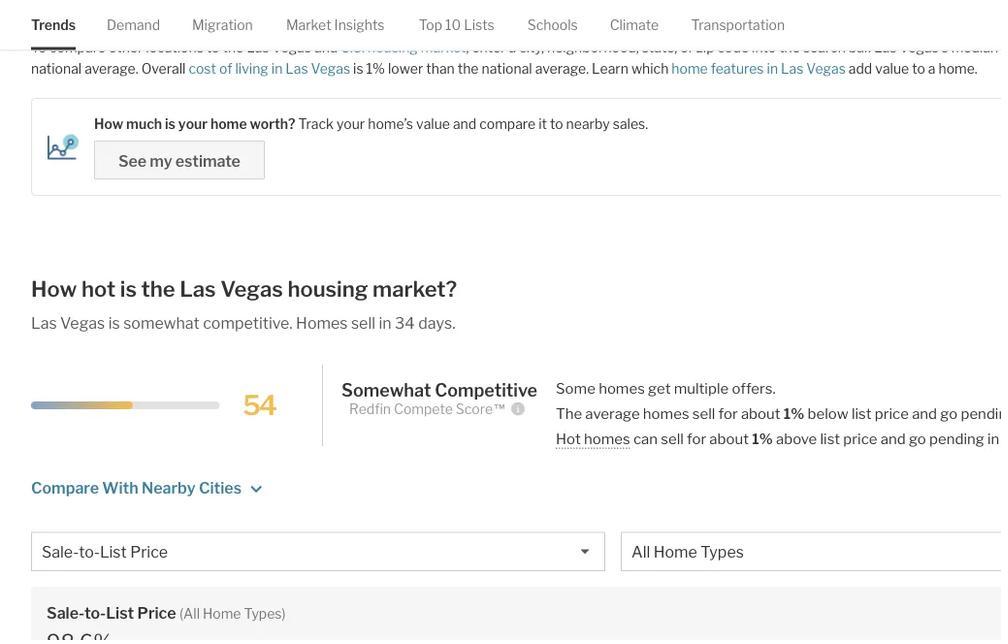 Task type: describe. For each thing, give the bounding box(es) containing it.
1 vertical spatial list
[[820, 430, 840, 447]]

search
[[803, 39, 846, 55]]

enter
[[472, 39, 506, 55]]

which
[[632, 60, 669, 76]]

somewhat
[[342, 380, 431, 401]]

Add Location search field
[[31, 0, 342, 12]]

home inside sale-to-list price (all home types)
[[203, 605, 241, 622]]

trends
[[31, 16, 76, 33]]

2 vertical spatial homes
[[584, 430, 630, 447]]

1 horizontal spatial a
[[928, 60, 936, 76]]

with
[[102, 478, 138, 497]]

compare
[[31, 478, 99, 497]]

multiple
[[674, 379, 729, 397]]

trends link
[[31, 0, 76, 50]]

overall
[[141, 60, 186, 76]]

average
[[585, 405, 640, 422]]

days.
[[418, 313, 456, 332]]

sale-to-list price (all home types)
[[47, 603, 286, 622]]

2 your from the left
[[337, 115, 365, 132]]

0 vertical spatial homes
[[599, 379, 645, 397]]

0 vertical spatial go
[[941, 405, 958, 422]]

migration link
[[192, 0, 253, 50]]

0 vertical spatial list
[[852, 405, 872, 422]]

0 horizontal spatial for
[[687, 430, 707, 447]]

bar.
[[849, 39, 871, 55]]

0 vertical spatial to
[[207, 39, 220, 55]]

how much is your home worth? track your home's value and compare it to nearby sales.
[[94, 115, 648, 132]]

locations
[[146, 39, 204, 55]]

is for home
[[165, 115, 176, 132]]

1 horizontal spatial to
[[550, 115, 563, 132]]

0 vertical spatial sell
[[351, 313, 376, 332]]

1 horizontal spatial for
[[719, 405, 738, 422]]

lower
[[388, 60, 423, 76]]

than
[[426, 60, 455, 76]]

1 horizontal spatial home
[[672, 60, 708, 76]]

0 vertical spatial value
[[875, 60, 909, 76]]

pendin
[[961, 405, 1001, 422]]

in down into
[[767, 60, 778, 76]]

see my estimate
[[118, 151, 240, 170]]

transportation link
[[691, 0, 785, 50]]

vegas down market
[[272, 39, 311, 55]]

10
[[445, 16, 461, 33]]

1 horizontal spatial compare
[[480, 115, 536, 132]]

0 vertical spatial home
[[654, 543, 698, 562]]

the up learn which home features in las vegas add value to a home.
[[779, 39, 800, 55]]

track home value image
[[48, 134, 79, 160]]

can
[[634, 430, 658, 447]]

the down ,
[[458, 60, 479, 76]]

of
[[219, 60, 232, 76]]

code
[[718, 39, 749, 55]]

zip
[[697, 39, 715, 55]]

home.
[[939, 60, 978, 76]]

neighborhood,
[[547, 39, 639, 55]]

it
[[539, 115, 547, 132]]

competitive
[[435, 380, 538, 401]]

median
[[952, 39, 999, 55]]

sale-to-list price
[[42, 543, 168, 562]]

get
[[648, 379, 671, 397]]

estimate
[[175, 151, 240, 170]]

home's
[[368, 115, 413, 132]]

to compare other locations to the las vegas and u.s. housing market , enter a city, neighborhood, state, or zip code into the search bar.
[[31, 39, 871, 55]]

list for sale-to-list price
[[100, 543, 127, 562]]

market
[[421, 39, 466, 55]]

my
[[150, 151, 172, 170]]

demand link
[[107, 0, 160, 50]]

how for how much is your home worth? track your home's value and compare it to nearby sales.
[[94, 115, 123, 132]]

price for sale-to-list price
[[130, 543, 168, 562]]

worth?
[[250, 115, 296, 132]]

1 vertical spatial about
[[710, 430, 749, 447]]

much
[[126, 115, 162, 132]]

sales.
[[613, 115, 648, 132]]

54
[[243, 389, 276, 422]]

how for how hot is the las vegas housing market?
[[31, 276, 77, 302]]

vegas down hot
[[60, 313, 105, 332]]

homes
[[296, 313, 348, 332]]

see
[[118, 151, 147, 170]]

and left pending
[[881, 430, 906, 447]]

competitive.
[[203, 313, 293, 332]]

u.s.
[[341, 39, 365, 55]]

0 vertical spatial about
[[741, 405, 781, 422]]

state,
[[642, 39, 678, 55]]

0 horizontal spatial compare
[[49, 39, 106, 55]]

1 vertical spatial go
[[909, 430, 926, 447]]

types
[[701, 543, 744, 562]]

national
[[482, 60, 532, 76]]

sale- for sale-to-list price (all home types)
[[47, 603, 85, 622]]

2 horizontal spatial 1%
[[784, 405, 805, 422]]

list for sale-to-list price (all home types)
[[106, 603, 134, 622]]

living
[[235, 60, 269, 76]]

city,
[[519, 39, 544, 55]]

to
[[31, 39, 47, 55]]

schools
[[528, 16, 578, 33]]

climate link
[[610, 0, 659, 50]]

u.s. housing market link
[[341, 39, 466, 55]]

price for sale-to-list price (all home types)
[[137, 603, 176, 622]]

types)
[[244, 605, 286, 622]]

1 vertical spatial homes
[[643, 405, 689, 422]]

below
[[808, 405, 849, 422]]

other
[[109, 39, 143, 55]]

learn which home features in las vegas add value to a home.
[[589, 60, 978, 76]]

some homes get multiple offers. the average homes  sell for about 1% below list price and  go pendin hot homes can  sell for about 1% above list price and  go pending in 
[[556, 379, 1001, 447]]

some
[[556, 379, 596, 397]]

average.
[[535, 60, 589, 76]]

to- for sale-to-list price
[[79, 543, 100, 562]]

demand
[[107, 16, 160, 33]]

1 vertical spatial home
[[210, 115, 247, 132]]

top 10 lists
[[419, 16, 495, 33]]



Task type: locate. For each thing, give the bounding box(es) containing it.
for down offers.
[[719, 405, 738, 422]]

1 vertical spatial list
[[106, 603, 134, 622]]

sell down multiple in the bottom right of the page
[[693, 405, 715, 422]]

housing up lower
[[368, 39, 418, 55]]

1 horizontal spatial list
[[852, 405, 872, 422]]

1 horizontal spatial go
[[941, 405, 958, 422]]

all home types
[[632, 543, 744, 562]]

top
[[419, 16, 443, 33]]

0 horizontal spatial home
[[210, 115, 247, 132]]

1%
[[366, 60, 385, 76], [784, 405, 805, 422], [752, 430, 773, 447]]

the up somewhat
[[141, 276, 175, 302]]

value right home's
[[416, 115, 450, 132]]

1 vertical spatial home
[[203, 605, 241, 622]]

price
[[130, 543, 168, 562], [137, 603, 176, 622]]

to- down compare
[[79, 543, 100, 562]]

insights
[[334, 16, 385, 33]]

a
[[509, 39, 516, 55], [928, 60, 936, 76]]

market insights link
[[286, 0, 385, 50]]

0 vertical spatial sale-
[[42, 543, 79, 562]]

las inside las vegas's median
[[874, 39, 897, 55]]

0 horizontal spatial list
[[820, 430, 840, 447]]

sell right the homes
[[351, 313, 376, 332]]

0 vertical spatial price
[[130, 543, 168, 562]]

home
[[654, 543, 698, 562], [203, 605, 241, 622]]

1 vertical spatial value
[[416, 115, 450, 132]]

see my estimate button
[[94, 141, 265, 180]]

a left city,
[[509, 39, 516, 55]]

value right add
[[875, 60, 909, 76]]

sell
[[351, 313, 376, 332], [693, 405, 715, 422], [661, 430, 684, 447]]

1 vertical spatial housing
[[288, 276, 368, 302]]

vegas down u.s.
[[311, 60, 350, 76]]

score
[[456, 401, 493, 417]]

above
[[776, 430, 817, 447]]

nearby
[[142, 478, 196, 497]]

1 vertical spatial to-
[[85, 603, 106, 622]]

add
[[849, 60, 873, 76]]

to-
[[79, 543, 100, 562], [85, 603, 106, 622]]

offers.
[[732, 379, 776, 397]]

price right below
[[875, 405, 909, 422]]

and down than
[[453, 115, 477, 132]]

compare down trends
[[49, 39, 106, 55]]

to- down sale-to-list price
[[85, 603, 106, 622]]

1 vertical spatial sale-
[[47, 603, 85, 622]]

is right 'much'
[[165, 115, 176, 132]]

overall cost of living in las vegas is 1% lower than the national average.
[[138, 60, 589, 76]]

0 vertical spatial for
[[719, 405, 738, 422]]

market
[[286, 16, 331, 33]]

and up pending
[[912, 405, 937, 422]]

1 vertical spatial price
[[844, 430, 878, 447]]

compete
[[394, 401, 453, 417]]

price up sale-to-list price (all home types)
[[130, 543, 168, 562]]

or
[[680, 39, 694, 55]]

0 vertical spatial home
[[672, 60, 708, 76]]

list down with
[[100, 543, 127, 562]]

0 horizontal spatial your
[[178, 115, 208, 132]]

market insights
[[286, 16, 385, 33]]

34
[[395, 313, 415, 332]]

climate
[[610, 16, 659, 33]]

2 vertical spatial 1%
[[752, 430, 773, 447]]

market?
[[373, 276, 457, 302]]

for down multiple in the bottom right of the page
[[687, 430, 707, 447]]

1 vertical spatial sell
[[693, 405, 715, 422]]

in left 34
[[379, 313, 392, 332]]

2 horizontal spatial sell
[[693, 405, 715, 422]]

las
[[247, 39, 269, 55], [874, 39, 897, 55], [286, 60, 308, 76], [781, 60, 804, 76], [180, 276, 216, 302], [31, 313, 57, 332]]

™
[[493, 401, 507, 417]]

1 vertical spatial compare
[[480, 115, 536, 132]]

home up estimate
[[210, 115, 247, 132]]

to
[[207, 39, 220, 55], [912, 60, 926, 76], [550, 115, 563, 132]]

schools link
[[528, 0, 578, 50]]

0 vertical spatial price
[[875, 405, 909, 422]]

vegas down search
[[807, 60, 846, 76]]

0 horizontal spatial to
[[207, 39, 220, 55]]

2 vertical spatial sell
[[661, 430, 684, 447]]

the
[[556, 405, 582, 422]]

price
[[875, 405, 909, 422], [844, 430, 878, 447]]

features
[[711, 60, 764, 76]]

hot
[[82, 276, 116, 302]]

,
[[466, 39, 469, 55]]

vegas up the 'competitive.'
[[220, 276, 283, 302]]

las vegas's median 
[[31, 39, 1001, 76]]

0 vertical spatial list
[[100, 543, 127, 562]]

1 horizontal spatial value
[[875, 60, 909, 76]]

1 vertical spatial a
[[928, 60, 936, 76]]

lists
[[464, 16, 495, 33]]

redfin
[[349, 401, 391, 417]]

into
[[752, 39, 776, 55]]

in down pendin
[[988, 430, 1000, 447]]

1% up 'above'
[[784, 405, 805, 422]]

homes up average
[[599, 379, 645, 397]]

vegas
[[272, 39, 311, 55], [311, 60, 350, 76], [807, 60, 846, 76], [220, 276, 283, 302], [60, 313, 105, 332]]

1% left lower
[[366, 60, 385, 76]]

1 horizontal spatial home
[[654, 543, 698, 562]]

0 vertical spatial how
[[94, 115, 123, 132]]

1 vertical spatial price
[[137, 603, 176, 622]]

nearby
[[566, 115, 610, 132]]

price left '(all' in the bottom of the page
[[137, 603, 176, 622]]

compare
[[49, 39, 106, 55], [480, 115, 536, 132]]

the
[[223, 39, 244, 55], [779, 39, 800, 55], [458, 60, 479, 76], [141, 276, 175, 302]]

0 horizontal spatial how
[[31, 276, 77, 302]]

0 horizontal spatial home
[[203, 605, 241, 622]]

pending
[[930, 430, 985, 447]]

1 vertical spatial 1%
[[784, 405, 805, 422]]

in inside the some homes get multiple offers. the average homes  sell for about 1% below list price and  go pendin hot homes can  sell for about 1% above list price and  go pending in
[[988, 430, 1000, 447]]

top 10 lists link
[[419, 0, 495, 50]]

sell right the can
[[661, 430, 684, 447]]

1 vertical spatial for
[[687, 430, 707, 447]]

1 horizontal spatial sell
[[661, 430, 684, 447]]

your right track
[[337, 115, 365, 132]]

somewhat
[[123, 313, 200, 332]]

sale- for sale-to-list price
[[42, 543, 79, 562]]

1 horizontal spatial 1%
[[752, 430, 773, 447]]

how hot is the las vegas housing market?
[[31, 276, 457, 302]]

to down vegas's
[[912, 60, 926, 76]]

las vegas is somewhat competitive. homes sell in 34 days.
[[31, 313, 456, 332]]

home right '(all' in the bottom of the page
[[203, 605, 241, 622]]

go left pending
[[909, 430, 926, 447]]

1% left 'above'
[[752, 430, 773, 447]]

go up pending
[[941, 405, 958, 422]]

0 horizontal spatial sell
[[351, 313, 376, 332]]

is
[[353, 60, 363, 76], [165, 115, 176, 132], [120, 276, 137, 302], [108, 313, 120, 332]]

0 horizontal spatial go
[[909, 430, 926, 447]]

list
[[100, 543, 127, 562], [106, 603, 134, 622]]

2 horizontal spatial to
[[912, 60, 926, 76]]

in right living
[[271, 60, 283, 76]]

for
[[719, 405, 738, 422], [687, 430, 707, 447]]

0 vertical spatial 1%
[[366, 60, 385, 76]]

list right below
[[852, 405, 872, 422]]

sale- down sale-to-list price
[[47, 603, 85, 622]]

home right all
[[654, 543, 698, 562]]

to up cost
[[207, 39, 220, 55]]

1 vertical spatial to
[[912, 60, 926, 76]]

2 vertical spatial to
[[550, 115, 563, 132]]

your
[[178, 115, 208, 132], [337, 115, 365, 132]]

compare left it
[[480, 115, 536, 132]]

and down market insights
[[314, 39, 338, 55]]

home down or
[[672, 60, 708, 76]]

(all
[[180, 605, 200, 622]]

home
[[672, 60, 708, 76], [210, 115, 247, 132]]

0 vertical spatial compare
[[49, 39, 106, 55]]

0 vertical spatial to-
[[79, 543, 100, 562]]

list down below
[[820, 430, 840, 447]]

1 horizontal spatial how
[[94, 115, 123, 132]]

track
[[298, 115, 334, 132]]

1 your from the left
[[178, 115, 208, 132]]

homes
[[599, 379, 645, 397], [643, 405, 689, 422], [584, 430, 630, 447]]

0 vertical spatial housing
[[368, 39, 418, 55]]

sale- down compare
[[42, 543, 79, 562]]

homes down average
[[584, 430, 630, 447]]

housing up the homes
[[288, 276, 368, 302]]

is for las
[[120, 276, 137, 302]]

compare with nearby cities
[[31, 478, 242, 497]]

homes down get
[[643, 405, 689, 422]]

about
[[741, 405, 781, 422], [710, 430, 749, 447]]

your up see my estimate button
[[178, 115, 208, 132]]

1 horizontal spatial your
[[337, 115, 365, 132]]

is right hot
[[120, 276, 137, 302]]

0 horizontal spatial a
[[509, 39, 516, 55]]

to- for sale-to-list price (all home types)
[[85, 603, 106, 622]]

cost
[[189, 60, 216, 76]]

list down sale-to-list price
[[106, 603, 134, 622]]

is down hot
[[108, 313, 120, 332]]

0 horizontal spatial value
[[416, 115, 450, 132]]

housing
[[368, 39, 418, 55], [288, 276, 368, 302]]

transportation
[[691, 16, 785, 33]]

is for competitive.
[[108, 313, 120, 332]]

price down below
[[844, 430, 878, 447]]

migration
[[192, 16, 253, 33]]

is down u.s.
[[353, 60, 363, 76]]

somewhat competitive
[[342, 380, 538, 401]]

0 vertical spatial a
[[509, 39, 516, 55]]

1 vertical spatial how
[[31, 276, 77, 302]]

all
[[632, 543, 650, 562]]

0 horizontal spatial 1%
[[366, 60, 385, 76]]

hot
[[556, 430, 581, 447]]

a down vegas's
[[928, 60, 936, 76]]

cities
[[199, 478, 242, 497]]

sale-
[[42, 543, 79, 562], [47, 603, 85, 622]]

to right it
[[550, 115, 563, 132]]

how left hot
[[31, 276, 77, 302]]

redfin compete score ™
[[349, 401, 507, 417]]

the up of
[[223, 39, 244, 55]]

how left 'much'
[[94, 115, 123, 132]]



Task type: vqa. For each thing, say whether or not it's contained in the screenshot.
second - from left
no



